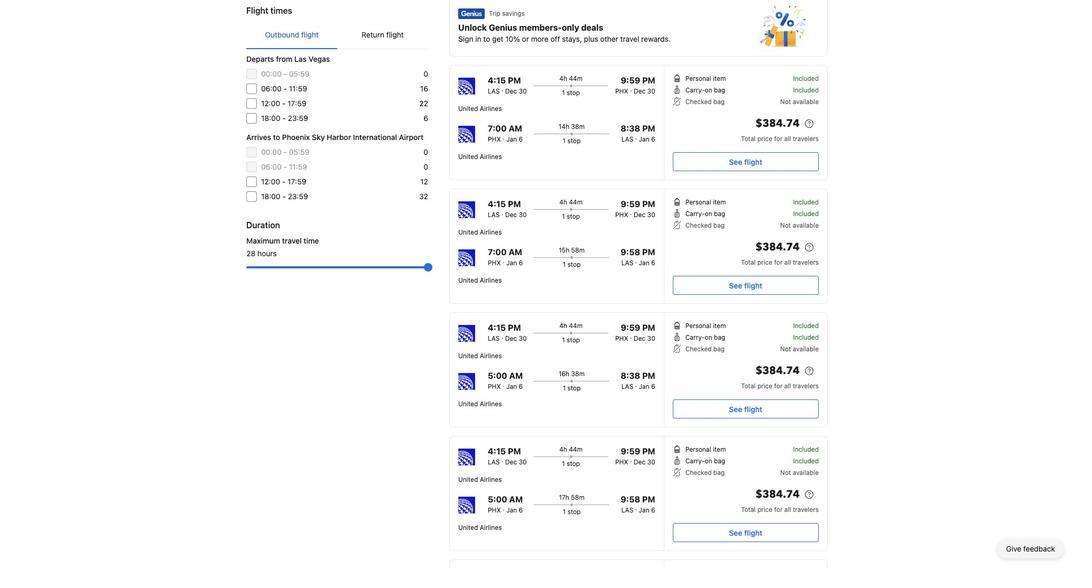 Task type: vqa. For each thing, say whether or not it's contained in the screenshot.
30 January 2024 checkbox
no



Task type: locate. For each thing, give the bounding box(es) containing it.
0 vertical spatial 9:58 pm las . jan 6
[[621, 247, 655, 267]]

1 vertical spatial 9:58 pm las . jan 6
[[621, 495, 655, 514]]

see
[[729, 157, 742, 166], [729, 281, 742, 290], [729, 405, 742, 414], [729, 528, 742, 537]]

2 44m from the top
[[569, 198, 583, 206]]

2 available from the top
[[793, 221, 819, 229]]

see flight for 14h 38m
[[729, 157, 762, 166]]

not available
[[780, 98, 819, 106], [780, 221, 819, 229], [780, 345, 819, 353], [780, 469, 819, 477]]

1 checked from the top
[[685, 98, 712, 106]]

2 58m from the top
[[571, 494, 585, 502]]

1 vertical spatial 05:59
[[289, 147, 309, 156]]

58m
[[571, 246, 585, 254], [571, 494, 585, 502]]

17:59 for phoenix
[[288, 177, 306, 186]]

price for 17h 58m
[[758, 506, 773, 514]]

0 vertical spatial 38m
[[571, 123, 585, 131]]

return
[[362, 30, 384, 39]]

1 vertical spatial travel
[[282, 236, 302, 245]]

checked bag
[[685, 98, 725, 106], [685, 221, 725, 229], [685, 345, 725, 353], [685, 469, 725, 477]]

58m right 17h
[[571, 494, 585, 502]]

0 vertical spatial 0
[[424, 69, 428, 78]]

total for 16h 38m
[[741, 382, 756, 390]]

0 vertical spatial 18:00
[[261, 114, 280, 123]]

1 vertical spatial 11:59
[[289, 162, 307, 171]]

not for 17h 58m
[[780, 469, 791, 477]]

2 4:15 from the top
[[488, 199, 506, 209]]

not available for 15h 58m
[[780, 221, 819, 229]]

carry-on bag for 17h 58m
[[685, 457, 725, 465]]

2 carry-on bag from the top
[[685, 210, 725, 218]]

1 for from the top
[[774, 135, 783, 143]]

carry- for 14h 38m
[[685, 86, 705, 94]]

38m right 16h
[[571, 370, 585, 378]]

4 available from the top
[[793, 469, 819, 477]]

3 see from the top
[[729, 405, 742, 414]]

1 stop up 14h 38m
[[562, 89, 580, 97]]

not
[[780, 98, 791, 106], [780, 221, 791, 229], [780, 345, 791, 353], [780, 469, 791, 477]]

3 all from the top
[[784, 382, 791, 390]]

12:00 for arrives
[[261, 177, 280, 186]]

17h 58m
[[559, 494, 585, 502]]

05:59 down las
[[289, 69, 309, 78]]

4h up "15h"
[[559, 198, 567, 206]]

4h 44m up 16h 38m
[[559, 322, 583, 330]]

4h 44m down "stays,"
[[559, 75, 583, 82]]

1 00:00 - 05:59 from the top
[[261, 69, 309, 78]]

1 vertical spatial 17:59
[[288, 177, 306, 186]]

$384.74 for 17h 58m
[[756, 487, 800, 502]]

00:00 - 05:59
[[261, 69, 309, 78], [261, 147, 309, 156]]

1 8:38 from the top
[[621, 124, 640, 133]]

3 not available from the top
[[780, 345, 819, 353]]

6
[[424, 114, 428, 123], [519, 135, 523, 143], [651, 135, 655, 143], [519, 259, 523, 267], [651, 259, 655, 267], [519, 383, 523, 391], [651, 383, 655, 391], [519, 506, 523, 514], [651, 506, 655, 514]]

in
[[475, 34, 481, 43]]

1 vertical spatial 23:59
[[288, 192, 308, 201]]

2 $384.74 region from the top
[[673, 239, 819, 258]]

give feedback button
[[998, 540, 1064, 559]]

7:00 for 9:58
[[488, 247, 507, 257]]

checked bag for 17h 58m
[[685, 469, 725, 477]]

11:59 down las
[[289, 84, 307, 93]]

flight for 17h 58m
[[744, 528, 762, 537]]

4:15 pm las . dec 30
[[488, 76, 527, 95], [488, 199, 527, 219], [488, 323, 527, 343], [488, 447, 527, 466]]

3 total price for all travelers from the top
[[741, 382, 819, 390]]

0 vertical spatial travel
[[620, 34, 639, 43]]

united
[[458, 105, 478, 113], [458, 153, 478, 161], [458, 228, 478, 236], [458, 276, 478, 284], [458, 352, 478, 360], [458, 400, 478, 408], [458, 476, 478, 484], [458, 524, 478, 532]]

23:59
[[288, 114, 308, 123], [288, 192, 308, 201]]

available
[[793, 98, 819, 106], [793, 221, 819, 229], [793, 345, 819, 353], [793, 469, 819, 477]]

4 total from the top
[[741, 506, 756, 514]]

1 stop up 15h 58m
[[562, 213, 580, 220]]

1 see flight button from the top
[[673, 152, 819, 171]]

00:00 down "arrives"
[[261, 147, 282, 156]]

06:00 - 11:59 down the phoenix
[[261, 162, 307, 171]]

1
[[562, 89, 565, 97], [563, 137, 566, 145], [562, 213, 565, 220], [563, 261, 566, 269], [562, 336, 565, 344], [563, 384, 566, 392], [562, 460, 565, 468], [563, 508, 566, 516]]

0 horizontal spatial to
[[273, 133, 280, 142]]

4:15 pm las . dec 30 for 16h
[[488, 323, 527, 343]]

stop up 15h 58m
[[567, 213, 580, 220]]

12:00 - 17:59 down the phoenix
[[261, 177, 306, 186]]

5:00
[[488, 371, 507, 381], [488, 495, 507, 504]]

0 vertical spatial 5:00
[[488, 371, 507, 381]]

17:59 up the phoenix
[[288, 99, 306, 108]]

0 vertical spatial 9:58
[[621, 247, 640, 257]]

1 9:58 from the top
[[621, 247, 640, 257]]

3 9:59 from the top
[[621, 323, 640, 333]]

2 personal from the top
[[685, 198, 711, 206]]

1 checked bag from the top
[[685, 98, 725, 106]]

4 personal from the top
[[685, 446, 711, 454]]

9:58 pm las . jan 6
[[621, 247, 655, 267], [621, 495, 655, 514]]

7 included from the top
[[793, 446, 819, 454]]

0 vertical spatial 8:38
[[621, 124, 640, 133]]

3 price from the top
[[758, 382, 773, 390]]

4:15 for 14h
[[488, 76, 506, 85]]

0 vertical spatial 00:00
[[261, 69, 282, 78]]

1 vertical spatial to
[[273, 133, 280, 142]]

9:58
[[621, 247, 640, 257], [621, 495, 640, 504]]

0 for 16
[[424, 69, 428, 78]]

2 see flight button from the top
[[673, 276, 819, 295]]

1 vertical spatial 00:00
[[261, 147, 282, 156]]

3 carry- from the top
[[685, 334, 705, 342]]

see flight button
[[673, 152, 819, 171], [673, 276, 819, 295], [673, 400, 819, 419], [673, 523, 819, 542]]

0 vertical spatial 05:59
[[289, 69, 309, 78]]

1 vertical spatial 0
[[424, 147, 428, 156]]

4 see flight from the top
[[729, 528, 762, 537]]

4 4h 44m from the top
[[559, 446, 583, 454]]

18:00 for departs
[[261, 114, 280, 123]]

checked bag for 14h 38m
[[685, 98, 725, 106]]

2 00:00 from the top
[[261, 147, 282, 156]]

2 7:00 from the top
[[488, 247, 507, 257]]

0 vertical spatial 17:59
[[288, 99, 306, 108]]

44m down "stays,"
[[569, 75, 583, 82]]

stop down 15h 58m
[[568, 261, 581, 269]]

0 vertical spatial 23:59
[[288, 114, 308, 123]]

4:15 pm las . dec 30 for 17h
[[488, 447, 527, 466]]

44m for 15h
[[569, 198, 583, 206]]

price for 14h 38m
[[758, 135, 773, 143]]

flight for 15h 58m
[[744, 281, 762, 290]]

1 11:59 from the top
[[289, 84, 307, 93]]

1 vertical spatial 06:00 - 11:59
[[261, 162, 307, 171]]

1 total price for all travelers from the top
[[741, 135, 819, 143]]

0 vertical spatial 8:38 pm las . jan 6
[[621, 124, 655, 143]]

7 united from the top
[[458, 476, 478, 484]]

all
[[784, 135, 791, 143], [784, 259, 791, 266], [784, 382, 791, 390], [784, 506, 791, 514]]

checked for 17h 58m
[[685, 469, 712, 477]]

not for 15h 58m
[[780, 221, 791, 229]]

1 18:00 from the top
[[261, 114, 280, 123]]

2 see from the top
[[729, 281, 742, 290]]

4 price from the top
[[758, 506, 773, 514]]

2 11:59 from the top
[[289, 162, 307, 171]]

30
[[519, 87, 527, 95], [647, 87, 655, 95], [519, 211, 527, 219], [647, 211, 655, 219], [519, 335, 527, 343], [647, 335, 655, 343], [519, 458, 527, 466], [647, 458, 655, 466]]

9:59
[[621, 76, 640, 85], [621, 199, 640, 209], [621, 323, 640, 333], [621, 447, 640, 456]]

58m right "15h"
[[571, 246, 585, 254]]

12:00 for departs
[[261, 99, 280, 108]]

$384.74 for 14h 38m
[[756, 116, 800, 131]]

only
[[562, 23, 579, 32]]

personal for 15h 58m
[[685, 198, 711, 206]]

00:00 down departs
[[261, 69, 282, 78]]

06:00 - 11:59 down from
[[261, 84, 307, 93]]

phx
[[615, 87, 628, 95], [488, 135, 501, 143], [615, 211, 628, 219], [488, 259, 501, 267], [615, 335, 628, 343], [488, 383, 501, 391], [615, 458, 628, 466], [488, 506, 501, 514]]

00:00 - 05:59 down from
[[261, 69, 309, 78]]

0
[[424, 69, 428, 78], [424, 147, 428, 156], [424, 162, 428, 171]]

on
[[705, 86, 712, 94], [705, 210, 712, 218], [705, 334, 712, 342], [705, 457, 712, 465]]

4:15 for 15h
[[488, 199, 506, 209]]

personal item
[[685, 75, 726, 82], [685, 198, 726, 206], [685, 322, 726, 330], [685, 446, 726, 454]]

4h for 17h 58m
[[559, 446, 567, 454]]

44m for 16h
[[569, 322, 583, 330]]

0 vertical spatial 12:00
[[261, 99, 280, 108]]

travelers for 16h 38m
[[793, 382, 819, 390]]

4h
[[559, 75, 567, 82], [559, 198, 567, 206], [559, 322, 567, 330], [559, 446, 567, 454]]

flight
[[301, 30, 319, 39], [386, 30, 404, 39], [744, 157, 762, 166], [744, 281, 762, 290], [744, 405, 762, 414], [744, 528, 762, 537]]

18:00 - 23:59 up duration
[[261, 192, 308, 201]]

duration
[[246, 220, 280, 230]]

unlock
[[458, 23, 487, 32]]

flight inside button
[[301, 30, 319, 39]]

12:00 - 17:59 up the phoenix
[[261, 99, 306, 108]]

1 9:59 pm phx . dec 30 from the top
[[615, 76, 655, 95]]

0 vertical spatial 7:00 am phx . jan 6
[[488, 124, 523, 143]]

$384.74 region for 14h 38m
[[673, 115, 819, 134]]

1 vertical spatial 9:58
[[621, 495, 640, 504]]

1 vertical spatial 12:00 - 17:59
[[261, 177, 306, 186]]

2 total from the top
[[741, 259, 756, 266]]

0 vertical spatial 12:00 - 17:59
[[261, 99, 306, 108]]

2 0 from the top
[[424, 147, 428, 156]]

3 travelers from the top
[[793, 382, 819, 390]]

4h up 16h
[[559, 322, 567, 330]]

price for 16h 38m
[[758, 382, 773, 390]]

.
[[502, 85, 503, 93], [630, 85, 632, 93], [503, 133, 505, 141], [635, 133, 637, 141], [502, 209, 503, 217], [630, 209, 632, 217], [503, 257, 505, 265], [635, 257, 637, 265], [502, 333, 503, 340], [630, 333, 632, 340], [503, 381, 505, 389], [635, 381, 637, 389], [502, 456, 503, 464], [630, 456, 632, 464], [503, 504, 505, 512], [635, 504, 637, 512]]

8:38 pm las . jan 6
[[621, 124, 655, 143], [621, 371, 655, 391]]

44m for 14h
[[569, 75, 583, 82]]

0 vertical spatial 00:00 - 05:59
[[261, 69, 309, 78]]

2 for from the top
[[774, 259, 783, 266]]

personal item for 14h 38m
[[685, 75, 726, 82]]

checked for 14h 38m
[[685, 98, 712, 106]]

9:59 for 15h 58m
[[621, 199, 640, 209]]

travel left time in the left top of the page
[[282, 236, 302, 245]]

am left 17h
[[509, 495, 523, 504]]

5 united from the top
[[458, 352, 478, 360]]

1 vertical spatial 5:00 am phx . jan 6
[[488, 495, 523, 514]]

44m up 17h 58m
[[569, 446, 583, 454]]

to right the in
[[483, 34, 490, 43]]

total price for all travelers for 15h 58m
[[741, 259, 819, 266]]

1 stop down 17h 58m
[[563, 508, 581, 516]]

1 vertical spatial 7:00
[[488, 247, 507, 257]]

1 see from the top
[[729, 157, 742, 166]]

0 vertical spatial to
[[483, 34, 490, 43]]

1 vertical spatial 5:00
[[488, 495, 507, 504]]

2 00:00 - 05:59 from the top
[[261, 147, 309, 156]]

1 all from the top
[[784, 135, 791, 143]]

2 checked bag from the top
[[685, 221, 725, 229]]

savings
[[502, 10, 525, 17]]

06:00 for arrives
[[261, 162, 282, 171]]

8:38 pm las . jan 6 for 5:00 am
[[621, 371, 655, 391]]

1 horizontal spatial to
[[483, 34, 490, 43]]

1 vertical spatial 8:38 pm las . jan 6
[[621, 371, 655, 391]]

1 vertical spatial 00:00 - 05:59
[[261, 147, 309, 156]]

0 vertical spatial 06:00 - 11:59
[[261, 84, 307, 93]]

members-
[[519, 23, 562, 32]]

0 vertical spatial 5:00 am phx . jan 6
[[488, 371, 523, 391]]

4:15
[[488, 76, 506, 85], [488, 199, 506, 209], [488, 323, 506, 333], [488, 447, 506, 456]]

for for 15h 58m
[[774, 259, 783, 266]]

05:59
[[289, 69, 309, 78], [289, 147, 309, 156]]

stop up 14h 38m
[[567, 89, 580, 97]]

2 vertical spatial 0
[[424, 162, 428, 171]]

5:00 for 8:38
[[488, 371, 507, 381]]

$384.74 region
[[673, 115, 819, 134], [673, 239, 819, 258], [673, 363, 819, 382], [673, 486, 819, 505]]

4:15 for 17h
[[488, 447, 506, 456]]

8 united airlines from the top
[[458, 524, 502, 532]]

tab list
[[246, 21, 428, 50]]

1 available from the top
[[793, 98, 819, 106]]

2 not available from the top
[[780, 221, 819, 229]]

4h 44m up 17h 58m
[[559, 446, 583, 454]]

genius
[[489, 23, 517, 32]]

3 personal item from the top
[[685, 322, 726, 330]]

1 05:59 from the top
[[289, 69, 309, 78]]

12:00 up duration
[[261, 177, 280, 186]]

1 $384.74 region from the top
[[673, 115, 819, 134]]

18:00
[[261, 114, 280, 123], [261, 192, 280, 201]]

23:59 up time in the left top of the page
[[288, 192, 308, 201]]

1 included from the top
[[793, 75, 819, 82]]

0 vertical spatial 7:00
[[488, 124, 507, 133]]

1 vertical spatial 12:00
[[261, 177, 280, 186]]

1 06:00 - 11:59 from the top
[[261, 84, 307, 93]]

bag
[[714, 86, 725, 94], [714, 98, 725, 106], [714, 210, 725, 218], [714, 221, 725, 229], [714, 334, 725, 342], [714, 345, 725, 353], [714, 457, 725, 465], [714, 469, 725, 477]]

all for 16h 38m
[[784, 382, 791, 390]]

see flight
[[729, 157, 762, 166], [729, 281, 762, 290], [729, 405, 762, 414], [729, 528, 762, 537]]

total
[[741, 135, 756, 143], [741, 259, 756, 266], [741, 382, 756, 390], [741, 506, 756, 514]]

0 vertical spatial 58m
[[571, 246, 585, 254]]

7 united airlines from the top
[[458, 476, 502, 484]]

0 horizontal spatial travel
[[282, 236, 302, 245]]

carry- for 16h 38m
[[685, 334, 705, 342]]

1 18:00 - 23:59 from the top
[[261, 114, 308, 123]]

1 vertical spatial 58m
[[571, 494, 585, 502]]

travel right other
[[620, 34, 639, 43]]

personal for 17h 58m
[[685, 446, 711, 454]]

2 united from the top
[[458, 153, 478, 161]]

3 see flight button from the top
[[673, 400, 819, 419]]

1 0 from the top
[[424, 69, 428, 78]]

18:00 - 23:59 for from
[[261, 114, 308, 123]]

06:00 - 11:59
[[261, 84, 307, 93], [261, 162, 307, 171]]

1 stop up 17h 58m
[[562, 460, 580, 468]]

total price for all travelers
[[741, 135, 819, 143], [741, 259, 819, 266], [741, 382, 819, 390], [741, 506, 819, 514]]

4 9:59 pm phx . dec 30 from the top
[[615, 447, 655, 466]]

checked
[[685, 98, 712, 106], [685, 221, 712, 229], [685, 345, 712, 353], [685, 469, 712, 477]]

1 not from the top
[[780, 98, 791, 106]]

am left 14h
[[509, 124, 522, 133]]

18:00 up "arrives"
[[261, 114, 280, 123]]

3 4:15 from the top
[[488, 323, 506, 333]]

11:59
[[289, 84, 307, 93], [289, 162, 307, 171]]

available for 15h 58m
[[793, 221, 819, 229]]

12:00
[[261, 99, 280, 108], [261, 177, 280, 186]]

outbound flight
[[265, 30, 319, 39]]

16h 38m
[[559, 370, 585, 378]]

stop down 17h 58m
[[568, 508, 581, 516]]

genius image
[[760, 5, 806, 48], [458, 8, 485, 19], [458, 8, 485, 19]]

06:00 down "arrives"
[[261, 162, 282, 171]]

1 9:58 pm las . jan 6 from the top
[[621, 247, 655, 267]]

stop down 14h 38m
[[568, 137, 581, 145]]

carry-
[[685, 86, 705, 94], [685, 210, 705, 218], [685, 334, 705, 342], [685, 457, 705, 465]]

4 carry-on bag from the top
[[685, 457, 725, 465]]

travel inside maximum travel time 28 hours
[[282, 236, 302, 245]]

2 9:59 from the top
[[621, 199, 640, 209]]

1 see flight from the top
[[729, 157, 762, 166]]

1 vertical spatial 8:38
[[621, 371, 640, 381]]

12
[[420, 177, 428, 186]]

return flight
[[362, 30, 404, 39]]

9:59 pm phx . dec 30
[[615, 76, 655, 95], [615, 199, 655, 219], [615, 323, 655, 343], [615, 447, 655, 466]]

23:59 for las
[[288, 114, 308, 123]]

am left 16h
[[509, 371, 523, 381]]

am for 16h
[[509, 371, 523, 381]]

2 travelers from the top
[[793, 259, 819, 266]]

from
[[276, 54, 292, 63]]

38m right 14h
[[571, 123, 585, 131]]

17:59
[[288, 99, 306, 108], [288, 177, 306, 186]]

1 vertical spatial 18:00
[[261, 192, 280, 201]]

see for 17h 58m
[[729, 528, 742, 537]]

1 down "15h"
[[563, 261, 566, 269]]

united airlines
[[458, 105, 502, 113], [458, 153, 502, 161], [458, 228, 502, 236], [458, 276, 502, 284], [458, 352, 502, 360], [458, 400, 502, 408], [458, 476, 502, 484], [458, 524, 502, 532]]

3 for from the top
[[774, 382, 783, 390]]

stays,
[[562, 34, 582, 43]]

1 17:59 from the top
[[288, 99, 306, 108]]

3 9:59 pm phx . dec 30 from the top
[[615, 323, 655, 343]]

jan
[[506, 135, 517, 143], [639, 135, 650, 143], [506, 259, 517, 267], [639, 259, 650, 267], [506, 383, 517, 391], [639, 383, 650, 391], [506, 506, 517, 514], [639, 506, 650, 514]]

1 on from the top
[[705, 86, 712, 94]]

4 not available from the top
[[780, 469, 819, 477]]

11:59 down the phoenix
[[289, 162, 307, 171]]

1 vertical spatial 18:00 - 23:59
[[261, 192, 308, 201]]

4h up 17h
[[559, 446, 567, 454]]

am
[[509, 124, 522, 133], [509, 247, 522, 257], [509, 371, 523, 381], [509, 495, 523, 504]]

travel inside unlock genius members-only deals sign in to get 10% or more off stays, plus other travel rewards.
[[620, 34, 639, 43]]

$384.74 region for 15h 58m
[[673, 239, 819, 258]]

4 see from the top
[[729, 528, 742, 537]]

17:59 for las
[[288, 99, 306, 108]]

6 included from the top
[[793, 334, 819, 342]]

maximum travel time 28 hours
[[246, 236, 319, 258]]

0 vertical spatial 11:59
[[289, 84, 307, 93]]

to right "arrives"
[[273, 133, 280, 142]]

2 on from the top
[[705, 210, 712, 218]]

00:00 - 05:59 down the phoenix
[[261, 147, 309, 156]]

am left "15h"
[[509, 247, 522, 257]]

4h for 15h 58m
[[559, 198, 567, 206]]

1 personal from the top
[[685, 75, 711, 82]]

1 horizontal spatial travel
[[620, 34, 639, 43]]

05:59 down the phoenix
[[289, 147, 309, 156]]

1 7:00 from the top
[[488, 124, 507, 133]]

4 carry- from the top
[[685, 457, 705, 465]]

12:00 - 17:59
[[261, 99, 306, 108], [261, 177, 306, 186]]

1 stop
[[562, 89, 580, 97], [563, 137, 581, 145], [562, 213, 580, 220], [563, 261, 581, 269], [562, 336, 580, 344], [563, 384, 581, 392], [562, 460, 580, 468], [563, 508, 581, 516]]

price
[[758, 135, 773, 143], [758, 259, 773, 266], [758, 382, 773, 390], [758, 506, 773, 514]]

$384.74 region for 17h 58m
[[673, 486, 819, 505]]

4h 44m up 15h 58m
[[559, 198, 583, 206]]

2 see flight from the top
[[729, 281, 762, 290]]

4h 44m for 17h
[[559, 446, 583, 454]]

1 vertical spatial 7:00 am phx . jan 6
[[488, 247, 523, 267]]

travel
[[620, 34, 639, 43], [282, 236, 302, 245]]

12:00 - 17:59 for to
[[261, 177, 306, 186]]

not available for 16h 38m
[[780, 345, 819, 353]]

give feedback
[[1006, 544, 1055, 553]]

38m for 7:00 am
[[571, 123, 585, 131]]

personal for 16h 38m
[[685, 322, 711, 330]]

1 total from the top
[[741, 135, 756, 143]]

see flight button for 17h 58m
[[673, 523, 819, 542]]

4h down off
[[559, 75, 567, 82]]

all for 15h 58m
[[784, 259, 791, 266]]

departs from las vegas
[[246, 54, 330, 63]]

9:59 pm phx . dec 30 for 14h 38m
[[615, 76, 655, 95]]

2 23:59 from the top
[[288, 192, 308, 201]]

9:59 pm phx . dec 30 for 17h 58m
[[615, 447, 655, 466]]

2 12:00 - 17:59 from the top
[[261, 177, 306, 186]]

on for 15h 58m
[[705, 210, 712, 218]]

17:59 down the phoenix
[[288, 177, 306, 186]]

18:00 up duration
[[261, 192, 280, 201]]

14h 38m
[[559, 123, 585, 131]]

1 up 16h
[[562, 336, 565, 344]]

2 9:58 from the top
[[621, 495, 640, 504]]

1 vertical spatial 06:00
[[261, 162, 282, 171]]

time
[[304, 236, 319, 245]]

personal
[[685, 75, 711, 82], [685, 198, 711, 206], [685, 322, 711, 330], [685, 446, 711, 454]]

12:00 up "arrives"
[[261, 99, 280, 108]]

4:15 pm las . dec 30 for 15h
[[488, 199, 527, 219]]

44m up 15h 58m
[[569, 198, 583, 206]]

4 total price for all travelers from the top
[[741, 506, 819, 514]]

available for 17h 58m
[[793, 469, 819, 477]]

$384.74 for 15h 58m
[[756, 240, 800, 254]]

pm
[[508, 76, 521, 85], [642, 76, 655, 85], [642, 124, 655, 133], [508, 199, 521, 209], [642, 199, 655, 209], [642, 247, 655, 257], [508, 323, 521, 333], [642, 323, 655, 333], [642, 371, 655, 381], [508, 447, 521, 456], [642, 447, 655, 456], [642, 495, 655, 504]]

18:00 - 23:59 up the phoenix
[[261, 114, 308, 123]]

06:00 down departs
[[261, 84, 282, 93]]

23:59 up the phoenix
[[288, 114, 308, 123]]

for
[[774, 135, 783, 143], [774, 259, 783, 266], [774, 382, 783, 390], [774, 506, 783, 514]]

1 4:15 pm las . dec 30 from the top
[[488, 76, 527, 95]]

18:00 - 23:59
[[261, 114, 308, 123], [261, 192, 308, 201]]

7:00
[[488, 124, 507, 133], [488, 247, 507, 257]]

44m up 16h 38m
[[569, 322, 583, 330]]

3 carry-on bag from the top
[[685, 334, 725, 342]]

hours
[[258, 249, 277, 258]]

0 vertical spatial 18:00 - 23:59
[[261, 114, 308, 123]]

0 vertical spatial 06:00
[[261, 84, 282, 93]]

1 58m from the top
[[571, 246, 585, 254]]

flight inside 'button'
[[386, 30, 404, 39]]

06:00 for departs
[[261, 84, 282, 93]]

8 united from the top
[[458, 524, 478, 532]]

00:00 - 05:59 for from
[[261, 69, 309, 78]]

personal for 14h 38m
[[685, 75, 711, 82]]

4 for from the top
[[774, 506, 783, 514]]

2 5:00 from the top
[[488, 495, 507, 504]]

00:00 - 05:59 for to
[[261, 147, 309, 156]]

3 see flight from the top
[[729, 405, 762, 414]]

44m
[[569, 75, 583, 82], [569, 198, 583, 206], [569, 322, 583, 330], [569, 446, 583, 454]]

all for 14h 38m
[[784, 135, 791, 143]]

1 down 14h
[[563, 137, 566, 145]]

airlines
[[480, 105, 502, 113], [480, 153, 502, 161], [480, 228, 502, 236], [480, 276, 502, 284], [480, 352, 502, 360], [480, 400, 502, 408], [480, 476, 502, 484], [480, 524, 502, 532]]

1 vertical spatial 38m
[[571, 370, 585, 378]]

1 up 14h
[[562, 89, 565, 97]]



Task type: describe. For each thing, give the bounding box(es) containing it.
arrives
[[246, 133, 271, 142]]

las
[[294, 54, 307, 63]]

or
[[522, 34, 529, 43]]

1 stop down 14h 38m
[[563, 137, 581, 145]]

7:00 for 8:38
[[488, 124, 507, 133]]

departs
[[246, 54, 274, 63]]

3 included from the top
[[793, 198, 819, 206]]

see for 16h 38m
[[729, 405, 742, 414]]

get
[[492, 34, 503, 43]]

8 airlines from the top
[[480, 524, 502, 532]]

1 stop down 16h 38m
[[563, 384, 581, 392]]

9:58 pm las . jan 6 for 7:00 am
[[621, 247, 655, 267]]

38m for 5:00 am
[[571, 370, 585, 378]]

see flight button for 14h 38m
[[673, 152, 819, 171]]

total price for all travelers for 17h 58m
[[741, 506, 819, 514]]

18:00 - 23:59 for to
[[261, 192, 308, 201]]

outbound flight button
[[246, 21, 337, 49]]

15h
[[559, 246, 569, 254]]

5:00 am phx . jan 6 for 8:38 pm
[[488, 371, 523, 391]]

not available for 17h 58m
[[780, 469, 819, 477]]

personal item for 16h 38m
[[685, 322, 726, 330]]

9:59 pm phx . dec 30 for 16h 38m
[[615, 323, 655, 343]]

checked bag for 16h 38m
[[685, 345, 725, 353]]

5 united airlines from the top
[[458, 352, 502, 360]]

2 airlines from the top
[[480, 153, 502, 161]]

for for 14h 38m
[[774, 135, 783, 143]]

1 down 16h
[[563, 384, 566, 392]]

9:59 for 17h 58m
[[621, 447, 640, 456]]

6 united airlines from the top
[[458, 400, 502, 408]]

12:00 - 17:59 for from
[[261, 99, 306, 108]]

return flight button
[[337, 21, 428, 49]]

on for 17h 58m
[[705, 457, 712, 465]]

4:15 for 16h
[[488, 323, 506, 333]]

23:59 for phoenix
[[288, 192, 308, 201]]

outbound
[[265, 30, 299, 39]]

4h 44m for 16h
[[559, 322, 583, 330]]

harbor
[[327, 133, 351, 142]]

9:58 pm las . jan 6 for 5:00 am
[[621, 495, 655, 514]]

4 united airlines from the top
[[458, 276, 502, 284]]

item for 15h 58m
[[713, 198, 726, 206]]

06:00 - 11:59 for to
[[261, 162, 307, 171]]

stop down 16h 38m
[[568, 384, 581, 392]]

5 included from the top
[[793, 322, 819, 330]]

available for 14h 38m
[[793, 98, 819, 106]]

am for 17h
[[509, 495, 523, 504]]

3 united airlines from the top
[[458, 228, 502, 236]]

16
[[420, 84, 428, 93]]

on for 16h 38m
[[705, 334, 712, 342]]

trip savings
[[489, 10, 525, 17]]

3 airlines from the top
[[480, 228, 502, 236]]

off
[[551, 34, 560, 43]]

9:58 for 7:00 am
[[621, 247, 640, 257]]

see for 14h 38m
[[729, 157, 742, 166]]

see flight button for 15h 58m
[[673, 276, 819, 295]]

sky
[[312, 133, 325, 142]]

all for 17h 58m
[[784, 506, 791, 514]]

personal item for 17h 58m
[[685, 446, 726, 454]]

14h
[[559, 123, 569, 131]]

see flight for 15h 58m
[[729, 281, 762, 290]]

airport
[[399, 133, 424, 142]]

unlock genius members-only deals sign in to get 10% or more off stays, plus other travel rewards.
[[458, 23, 671, 43]]

22
[[419, 99, 428, 108]]

9:59 for 16h 38m
[[621, 323, 640, 333]]

item for 16h 38m
[[713, 322, 726, 330]]

am for 15h
[[509, 247, 522, 257]]

58m for 5:00 am
[[571, 494, 585, 502]]

1 up 17h
[[562, 460, 565, 468]]

2 united airlines from the top
[[458, 153, 502, 161]]

$384.74 region for 16h 38m
[[673, 363, 819, 382]]

total price for all travelers for 16h 38m
[[741, 382, 819, 390]]

8 included from the top
[[793, 457, 819, 465]]

1 airlines from the top
[[480, 105, 502, 113]]

4h for 14h 38m
[[559, 75, 567, 82]]

1 united from the top
[[458, 105, 478, 113]]

personal item for 15h 58m
[[685, 198, 726, 206]]

phoenix
[[282, 133, 310, 142]]

1 up "15h"
[[562, 213, 565, 220]]

other
[[600, 34, 618, 43]]

05:59 for phoenix
[[289, 147, 309, 156]]

4 included from the top
[[793, 210, 819, 218]]

8:38 pm las . jan 6 for 7:00 am
[[621, 124, 655, 143]]

16h
[[559, 370, 569, 378]]

vegas
[[309, 54, 330, 63]]

4 airlines from the top
[[480, 276, 502, 284]]

5:00 for 9:58
[[488, 495, 507, 504]]

15h 58m
[[559, 246, 585, 254]]

price for 15h 58m
[[758, 259, 773, 266]]

checked for 16h 38m
[[685, 345, 712, 353]]

item for 14h 38m
[[713, 75, 726, 82]]

more
[[531, 34, 549, 43]]

feedback
[[1023, 544, 1055, 553]]

carry-on bag for 14h 38m
[[685, 86, 725, 94]]

17h
[[559, 494, 569, 502]]

times
[[270, 6, 292, 15]]

total price for all travelers for 14h 38m
[[741, 135, 819, 143]]

1 stop up 16h 38m
[[562, 336, 580, 344]]

stop up 17h 58m
[[567, 460, 580, 468]]

stop up 16h 38m
[[567, 336, 580, 344]]

4:15 pm las . dec 30 for 14h
[[488, 76, 527, 95]]

3 0 from the top
[[424, 162, 428, 171]]

1 stop down 15h 58m
[[563, 261, 581, 269]]

flight times
[[246, 6, 292, 15]]

for for 16h 38m
[[774, 382, 783, 390]]

flight for 16h 38m
[[744, 405, 762, 414]]

10%
[[505, 34, 520, 43]]

arrives to phoenix sky harbor international airport
[[246, 133, 424, 142]]

9:58 for 5:00 am
[[621, 495, 640, 504]]

7:00 am phx . jan 6 for 9:58 pm
[[488, 247, 523, 267]]

tab list containing outbound flight
[[246, 21, 428, 50]]

11:59 for phoenix
[[289, 162, 307, 171]]

05:59 for las
[[289, 69, 309, 78]]

3 united from the top
[[458, 228, 478, 236]]

58m for 7:00 am
[[571, 246, 585, 254]]

7 airlines from the top
[[480, 476, 502, 484]]

travelers for 17h 58m
[[793, 506, 819, 514]]

to inside unlock genius members-only deals sign in to get 10% or more off stays, plus other travel rewards.
[[483, 34, 490, 43]]

$384.74 for 16h 38m
[[756, 364, 800, 378]]

sign
[[458, 34, 473, 43]]

8:38 for 5:00 am
[[621, 371, 640, 381]]

6 united from the top
[[458, 400, 478, 408]]

1 down 17h
[[563, 508, 566, 516]]

flight
[[246, 6, 268, 15]]

2 included from the top
[[793, 86, 819, 94]]

44m for 17h
[[569, 446, 583, 454]]

international
[[353, 133, 397, 142]]

32
[[419, 192, 428, 201]]

not for 14h 38m
[[780, 98, 791, 106]]

1 united airlines from the top
[[458, 105, 502, 113]]

00:00 for departs
[[261, 69, 282, 78]]

9:59 for 14h 38m
[[621, 76, 640, 85]]

total for 14h 38m
[[741, 135, 756, 143]]

11:59 for las
[[289, 84, 307, 93]]

see flight for 16h 38m
[[729, 405, 762, 414]]

give
[[1006, 544, 1021, 553]]

travelers for 15h 58m
[[793, 259, 819, 266]]

see flight for 17h 58m
[[729, 528, 762, 537]]

rewards.
[[641, 34, 671, 43]]

checked bag for 15h 58m
[[685, 221, 725, 229]]

deals
[[581, 23, 603, 32]]

not available for 14h 38m
[[780, 98, 819, 106]]

plus
[[584, 34, 598, 43]]

see for 15h 58m
[[729, 281, 742, 290]]

00:00 for arrives
[[261, 147, 282, 156]]

maximum
[[246, 236, 280, 245]]

4 united from the top
[[458, 276, 478, 284]]

trip
[[489, 10, 500, 17]]

6 airlines from the top
[[480, 400, 502, 408]]

28
[[246, 249, 256, 258]]

5 airlines from the top
[[480, 352, 502, 360]]

4h 44m for 14h
[[559, 75, 583, 82]]

am for 14h
[[509, 124, 522, 133]]



